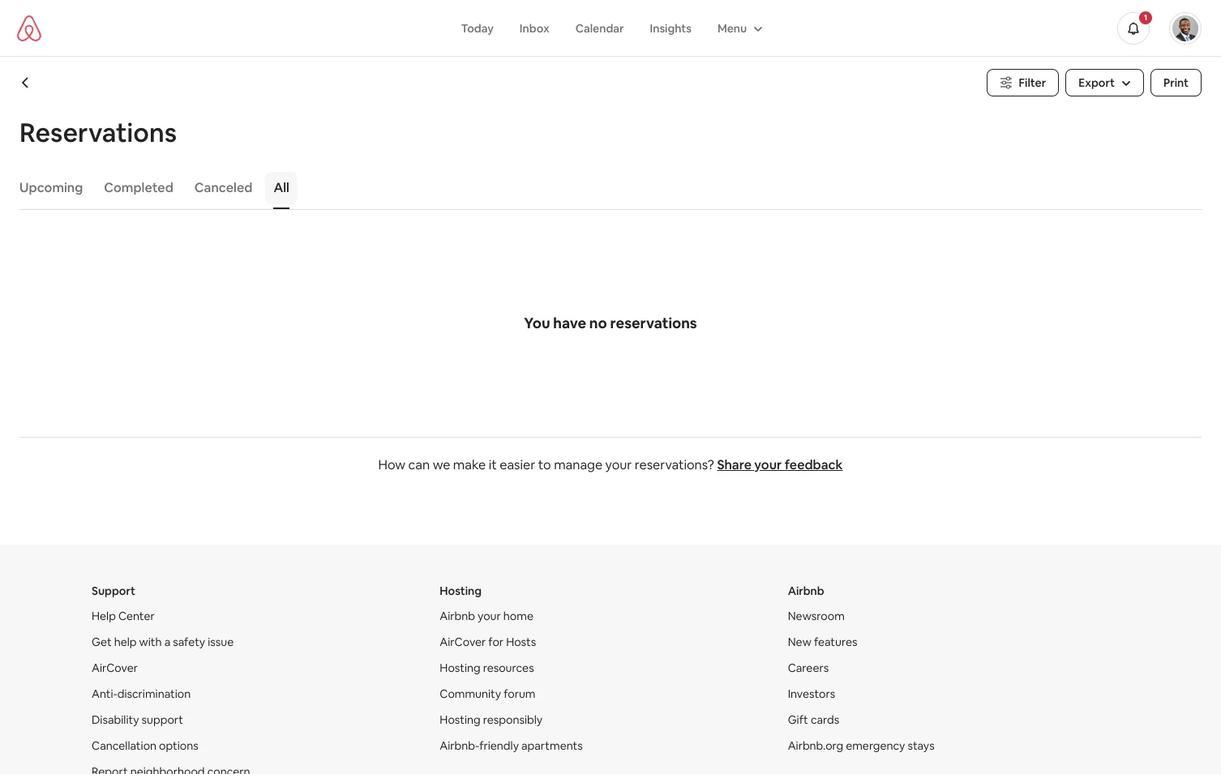 Task type: vqa. For each thing, say whether or not it's contained in the screenshot.
4.92 out of 5 average rating image to the right
no



Task type: locate. For each thing, give the bounding box(es) containing it.
0 horizontal spatial airbnb
[[440, 609, 475, 624]]

features
[[814, 635, 858, 650]]

export
[[1079, 75, 1115, 90]]

we
[[433, 457, 450, 474]]

hosting resources link
[[440, 661, 534, 676]]

gift cards
[[788, 713, 840, 728]]

hosting up community
[[440, 661, 481, 676]]

hosting for hosting resources
[[440, 661, 481, 676]]

a
[[164, 635, 170, 650]]

reservations
[[19, 116, 177, 149]]

1 horizontal spatial aircover
[[440, 635, 486, 650]]

aircover left for
[[440, 635, 486, 650]]

1 hosting from the top
[[440, 584, 482, 599]]

airbnb up aircover for hosts 'link'
[[440, 609, 475, 624]]

anti-discrimination
[[92, 687, 191, 702]]

1 vertical spatial airbnb
[[440, 609, 475, 624]]

hosting for hosting
[[440, 584, 482, 599]]

newsroom link
[[788, 609, 845, 624]]

cards
[[811, 713, 840, 728]]

share
[[717, 457, 752, 474]]

help
[[114, 635, 137, 650]]

airbnb for airbnb your home
[[440, 609, 475, 624]]

support
[[142, 713, 183, 728]]

inbox link
[[507, 13, 563, 43]]

new
[[788, 635, 812, 650]]

calendar
[[576, 21, 624, 35]]

your right manage
[[605, 457, 632, 474]]

reservations
[[610, 314, 697, 333]]

print button
[[1151, 69, 1202, 97]]

aircover up the anti-
[[92, 661, 138, 676]]

get help with a safety issue link
[[92, 635, 234, 650]]

0 vertical spatial aircover
[[440, 635, 486, 650]]

completed button
[[96, 172, 181, 204]]

airbnb for airbnb
[[788, 584, 824, 599]]

hosts
[[506, 635, 536, 650]]

your right share
[[754, 457, 782, 474]]

center
[[118, 609, 155, 624]]

your up aircover for hosts 'link'
[[478, 609, 501, 624]]

airbnb up newsroom link
[[788, 584, 824, 599]]

help
[[92, 609, 116, 624]]

1 vertical spatial hosting
[[440, 661, 481, 676]]

safety
[[173, 635, 205, 650]]

airbnb.org emergency stays
[[788, 739, 935, 753]]

0 vertical spatial airbnb
[[788, 584, 824, 599]]

export button
[[1066, 69, 1144, 97]]

hosting responsibly
[[440, 713, 543, 728]]

help center link
[[92, 609, 155, 624]]

2 horizontal spatial your
[[754, 457, 782, 474]]

1 horizontal spatial airbnb
[[788, 584, 824, 599]]

1
[[1144, 12, 1148, 22]]

anti-
[[92, 687, 117, 702]]

airbnb-friendly apartments
[[440, 739, 583, 753]]

hosting up airbnb your home
[[440, 584, 482, 599]]

disability
[[92, 713, 139, 728]]

1 vertical spatial aircover
[[92, 661, 138, 676]]

tab list
[[11, 167, 1202, 209]]

hosting
[[440, 584, 482, 599], [440, 661, 481, 676], [440, 713, 481, 728]]

2 vertical spatial hosting
[[440, 713, 481, 728]]

reservations?
[[635, 457, 714, 474]]

apartments
[[521, 739, 583, 753]]

responsibly
[[483, 713, 543, 728]]

community
[[440, 687, 501, 702]]

it
[[489, 457, 497, 474]]

3 hosting from the top
[[440, 713, 481, 728]]

0 vertical spatial hosting
[[440, 584, 482, 599]]

airbnb.org
[[788, 739, 844, 753]]

investors link
[[788, 687, 835, 702]]

have
[[553, 314, 586, 333]]

aircover for aircover link
[[92, 661, 138, 676]]

airbnb
[[788, 584, 824, 599], [440, 609, 475, 624]]

2 hosting from the top
[[440, 661, 481, 676]]

options
[[159, 739, 198, 753]]

completed
[[104, 179, 173, 196]]

go back image
[[19, 76, 32, 89]]

hosting up 'airbnb-'
[[440, 713, 481, 728]]

your
[[605, 457, 632, 474], [754, 457, 782, 474], [478, 609, 501, 624]]

0 horizontal spatial aircover
[[92, 661, 138, 676]]

main navigation menu image
[[1173, 15, 1199, 41]]

aircover
[[440, 635, 486, 650], [92, 661, 138, 676]]



Task type: describe. For each thing, give the bounding box(es) containing it.
print
[[1164, 75, 1189, 90]]

filter button
[[987, 69, 1059, 97]]

canceled
[[194, 179, 253, 196]]

all button
[[265, 172, 297, 204]]

issue
[[208, 635, 234, 650]]

gift
[[788, 713, 808, 728]]

get
[[92, 635, 112, 650]]

canceled button
[[186, 172, 261, 204]]

careers link
[[788, 661, 829, 676]]

0 horizontal spatial your
[[478, 609, 501, 624]]

friendly
[[479, 739, 519, 753]]

stays
[[908, 739, 935, 753]]

upcoming
[[19, 179, 83, 196]]

home
[[503, 609, 534, 624]]

tab list containing upcoming
[[11, 167, 1202, 209]]

hosting resources
[[440, 661, 534, 676]]

for
[[489, 635, 504, 650]]

today
[[461, 21, 494, 35]]

how
[[378, 457, 406, 474]]

today link
[[448, 13, 507, 43]]

community forum
[[440, 687, 536, 702]]

manage
[[554, 457, 603, 474]]

disability support
[[92, 713, 183, 728]]

airbnb-friendly apartments link
[[440, 739, 583, 753]]

upcoming button
[[11, 172, 91, 204]]

cancellation options
[[92, 739, 198, 753]]

aircover link
[[92, 661, 138, 676]]

anti-discrimination link
[[92, 687, 191, 702]]

to
[[538, 457, 551, 474]]

get help with a safety issue
[[92, 635, 234, 650]]

investors
[[788, 687, 835, 702]]

insights
[[650, 21, 692, 35]]

make
[[453, 457, 486, 474]]

hosting for hosting responsibly
[[440, 713, 481, 728]]

gift cards link
[[788, 713, 840, 728]]

newsroom
[[788, 609, 845, 624]]

menu button
[[705, 13, 773, 43]]

you have no reservations
[[524, 314, 697, 333]]

airbnb your home link
[[440, 609, 534, 624]]

no
[[589, 314, 607, 333]]

airbnb your home
[[440, 609, 534, 624]]

resources
[[483, 661, 534, 676]]

new features link
[[788, 635, 858, 650]]

with
[[139, 635, 162, 650]]

emergency
[[846, 739, 905, 753]]

insights link
[[637, 13, 705, 43]]

aircover for hosts
[[440, 635, 536, 650]]

inbox
[[520, 21, 550, 35]]

calendar link
[[563, 13, 637, 43]]

disability support link
[[92, 713, 183, 728]]

aircover for aircover for hosts
[[440, 635, 486, 650]]

help center
[[92, 609, 155, 624]]

share your feedback button
[[717, 457, 843, 474]]

support
[[92, 584, 136, 599]]

new features
[[788, 635, 858, 650]]

airbnb.org emergency stays link
[[788, 739, 935, 753]]

filter
[[1019, 75, 1046, 90]]

all
[[274, 179, 289, 196]]

careers
[[788, 661, 829, 676]]

aircover for hosts link
[[440, 635, 536, 650]]

1 horizontal spatial your
[[605, 457, 632, 474]]

hosting responsibly link
[[440, 713, 543, 728]]

forum
[[504, 687, 536, 702]]

airbnb-
[[440, 739, 479, 753]]

can
[[408, 457, 430, 474]]

cancellation
[[92, 739, 157, 753]]

you
[[524, 314, 550, 333]]

feedback
[[785, 457, 843, 474]]

cancellation options link
[[92, 739, 198, 753]]

menu
[[718, 21, 747, 35]]

discrimination
[[117, 687, 191, 702]]



